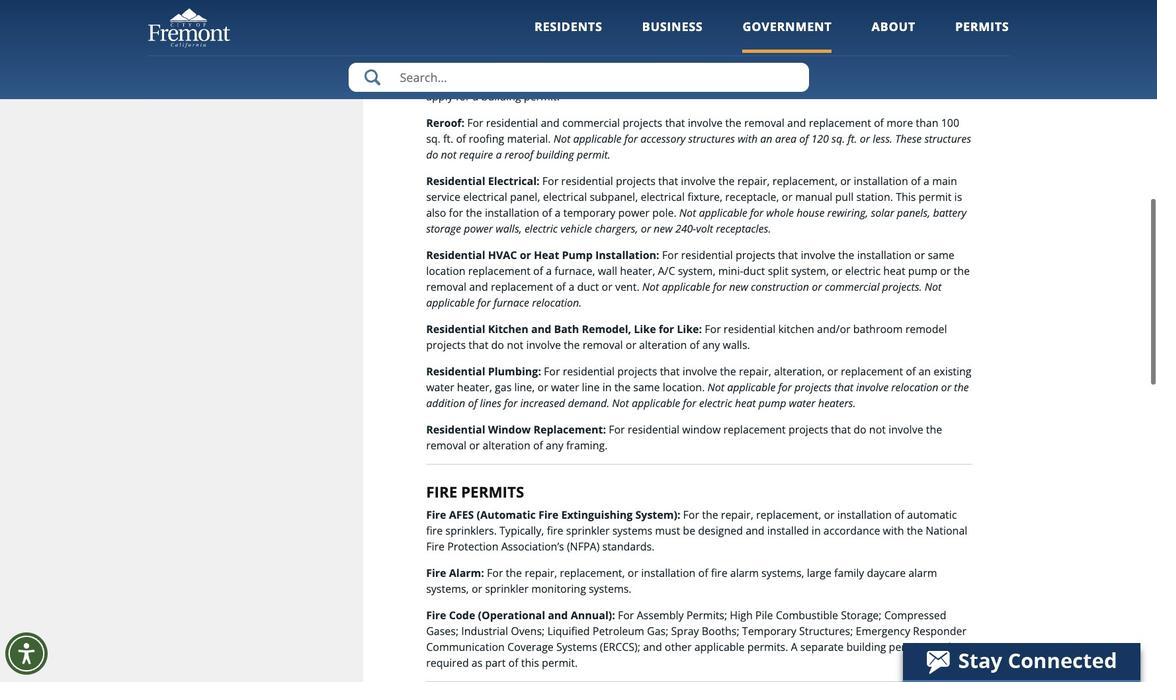 Task type: describe. For each thing, give the bounding box(es) containing it.
residential for system,
[[681, 248, 733, 262]]

main
[[933, 174, 957, 188]]

a down heat
[[546, 264, 552, 278]]

replacement, inside for residential projects that involve the repair, replacement, or installation of a main service electrical panel, electrical subpanel, electrical fixture, receptacle, or manual pull station. this permit is also for the installation of a temporary power pole.
[[773, 174, 838, 188]]

service
[[426, 190, 461, 204]]

and/or
[[817, 322, 851, 337]]

100
[[941, 116, 960, 130]]

fire inside for the repair, replacement, or installation of fire alarm systems, large family daycare alarm systems, or sprinkler monitoring systems.
[[711, 567, 728, 581]]

these inside and are issued automatically. these types of permits/records are only for projects with a limited scope of work. for all other projects, applicants must apply for a building permit.
[[907, 57, 937, 72]]

any inside for residential window replacement projects that do not involve the removal or alteration of any framing.
[[546, 438, 564, 453]]

residential hvac or heat pump installation:
[[426, 248, 662, 262]]

for for gas;
[[618, 609, 634, 624]]

or inside not applicable for whole house rewiring, solar panels, battery storage power walls, electric vehicle chargers, or new 240-volt receptacles.
[[641, 221, 651, 236]]

vent.
[[615, 280, 640, 294]]

installation inside for the repair, replacement, or installation of fire alarm systems, large family daycare alarm systems, or sprinkler monitoring systems.
[[641, 567, 696, 581]]

permits.
[[748, 641, 788, 655]]

the right line
[[615, 380, 631, 395]]

applicable down walls.
[[727, 380, 776, 395]]

industrial
[[461, 625, 508, 639]]

0 horizontal spatial be
[[528, 57, 541, 72]]

not inside 'not applicable for accessory structures with an area of 120 sq. ft. or less. these structures do not require a reroof building permit.'
[[441, 147, 457, 162]]

residential for for residential projects that involve the installation or same location replacement of a furnace, wall heater, a/c system, mini-duct split system, or electric heat pump or the removal and replacement of a duct or vent.
[[426, 248, 485, 262]]

of inside not applicable for projects that involve relocation or the addition of lines for increased demand. not applicable for electric heat pump water heaters.
[[468, 396, 477, 411]]

or up heaters.
[[828, 364, 838, 379]]

power inside not applicable for whole house rewiring, solar panels, battery storage power walls, electric vehicle chargers, or new 240-volt receptacles.
[[464, 221, 493, 236]]

receptacle,
[[725, 190, 779, 204]]

temporary
[[742, 625, 797, 639]]

pump
[[562, 248, 593, 262]]

that inside the for residential projects that involve the installation or same location replacement of a furnace, wall heater, a/c system, mini-duct split system, or electric heat pump or the removal and replacement of a duct or vent.
[[778, 248, 798, 262]]

3 electrical from the left
[[641, 190, 685, 204]]

chargers,
[[595, 221, 638, 236]]

or inside not applicable for new construction or commercial projects. not applicable for furnace relocation.
[[812, 280, 822, 294]]

1 horizontal spatial are
[[782, 57, 798, 72]]

required
[[426, 657, 469, 671]]

or down battery at the right top of the page
[[940, 264, 951, 278]]

not applicable for projects that involve relocation or the addition of lines for increased demand. not applicable for electric heat pump water heaters.
[[426, 380, 969, 411]]

petroleum
[[593, 625, 644, 639]]

a/c
[[658, 264, 675, 278]]

that inside for residential window replacement projects that do not involve the removal or alteration of any framing.
[[831, 423, 851, 437]]

not inside for residential window replacement projects that do not involve the removal or alteration of any framing.
[[869, 423, 886, 437]]

projects inside and are issued automatically. these types of permits/records are only for projects with a limited scope of work. for all other projects, applicants must apply for a building permit.
[[581, 73, 620, 88]]

automatically.
[[835, 57, 905, 72]]

2 system, from the left
[[791, 264, 829, 278]]

designed
[[698, 524, 743, 539]]

rewiring,
[[828, 206, 868, 220]]

installed
[[767, 524, 809, 539]]

spray
[[671, 625, 699, 639]]

storage;
[[841, 609, 882, 624]]

that inside not applicable for projects that involve relocation or the addition of lines for increased demand. not applicable for electric heat pump water heaters.
[[835, 380, 854, 395]]

applicable down a/c at the top of page
[[662, 280, 710, 294]]

permit. inside for assembly permits; high pile combustible storage; compressed gases; industrial ovens; liquified petroleum gas; spray booths; temporary structures; emergency responder communication coverage systems (erccs); and other applicable permits. a separate building permit may be required as part of this permit.
[[542, 657, 578, 671]]

residential for for residential projects that involve the repair, alteration, or replacement of an existing water heater, gas line, or water line in the same location.
[[426, 364, 485, 379]]

gas;
[[647, 625, 669, 639]]

1 electrical from the left
[[463, 190, 507, 204]]

subpanel,
[[590, 190, 638, 204]]

fire code (operational and annual):
[[426, 609, 618, 624]]

fire alarm:
[[426, 567, 487, 581]]

window
[[682, 423, 721, 437]]

new inside not applicable for new construction or commercial projects. not applicable for furnace relocation.
[[729, 280, 748, 294]]

heater, inside the for residential projects that involve the installation or same location replacement of a furnace, wall heater, a/c system, mini-duct split system, or electric heat pump or the removal and replacement of a duct or vent.
[[620, 264, 655, 278]]

projects inside the for residential projects that involve the installation or same location replacement of a furnace, wall heater, a/c system, mini-duct split system, or electric heat pump or the removal and replacement of a duct or vent.
[[736, 248, 776, 262]]

a down through
[[647, 73, 653, 88]]

about link
[[872, 19, 916, 53]]

for left furnace
[[477, 296, 491, 310]]

(nfpa)
[[567, 540, 600, 555]]

or down wall
[[602, 280, 613, 294]]

installation up the "station."
[[854, 174, 908, 188]]

permit. inside 'not applicable for accessory structures with an area of 120 sq. ft. or less. these structures do not require a reroof building permit.'
[[577, 147, 611, 162]]

applicable down location.
[[632, 396, 680, 411]]

and up material.
[[541, 116, 560, 130]]

citizen
[[676, 57, 709, 72]]

work.
[[737, 73, 764, 88]]

furnace
[[494, 296, 529, 310]]

replacement inside for residential projects that involve the repair, alteration, or replacement of an existing water heater, gas line, or water line in the same location.
[[841, 364, 903, 379]]

be inside for assembly permits; high pile combustible storage; compressed gases; industrial ovens; liquified petroleum gas; spray booths; temporary structures; emergency responder communication coverage systems (erccs); and other applicable permits. a separate building permit may be required as part of this permit.
[[949, 641, 961, 655]]

residential for of
[[486, 116, 538, 130]]

projects inside for residential projects that involve the repair, alteration, or replacement of an existing water heater, gas line, or water line in the same location.
[[618, 364, 657, 379]]

the up fixture,
[[719, 174, 735, 188]]

electric inside the for residential projects that involve the installation or same location replacement of a furnace, wall heater, a/c system, mini-duct split system, or electric heat pump or the removal and replacement of a duct or vent.
[[845, 264, 881, 278]]

stay connected image
[[903, 644, 1140, 681]]

fire
[[426, 482, 457, 503]]

that inside for residential kitchen and/or bathroom remodel projects that do not involve the removal or alteration of any walls.
[[469, 338, 489, 352]]

existing
[[934, 364, 972, 379]]

apply
[[426, 89, 453, 104]]

all
[[786, 73, 797, 88]]

that inside for residential and commercial projects that involve the removal and replacement of more than 100 sq. ft. of roofing material.
[[665, 116, 685, 130]]

electric inside not applicable for projects that involve relocation or the addition of lines for increased demand. not applicable for electric heat pump water heaters.
[[699, 396, 733, 411]]

permit inside for residential projects that involve the repair, replacement, or installation of a main service electrical panel, electrical subpanel, electrical fixture, receptacle, or manual pull station. this permit is also for the installation of a temporary power pole.
[[919, 190, 952, 204]]

combustible
[[776, 609, 838, 624]]

protection
[[447, 540, 499, 555]]

the inside for residential kitchen and/or bathroom remodel projects that do not involve the removal or alteration of any walls.
[[564, 338, 580, 352]]

hvac
[[488, 248, 517, 262]]

residential for for residential window replacement projects that do not involve the removal or alteration of any framing.
[[426, 423, 485, 437]]

of inside for the repair, replacement, or installation of automatic fire sprinklers. typically, fire sprinkler systems must be designed and installed in accordance with the national fire protection association's (nfpa) standards.
[[895, 508, 905, 523]]

1 horizontal spatial duct
[[744, 264, 765, 278]]

applied
[[543, 57, 580, 72]]

a down permits/records
[[473, 89, 479, 104]]

typically,
[[500, 524, 544, 539]]

or up increased
[[538, 380, 548, 395]]

code
[[449, 609, 475, 624]]

extinguishing
[[561, 508, 633, 523]]

for for service
[[542, 174, 559, 188]]

reroof:
[[426, 116, 465, 130]]

projects inside for residential and commercial projects that involve the removal and replacement of more than 100 sq. ft. of roofing material.
[[623, 116, 663, 130]]

for down applied
[[564, 73, 578, 88]]

1 vertical spatial duct
[[577, 280, 599, 294]]

for for furnace,
[[662, 248, 678, 262]]

not right demand.
[[612, 396, 629, 411]]

not for new
[[642, 280, 659, 294]]

involve relocation
[[856, 380, 939, 395]]

replacement up furnace
[[491, 280, 553, 294]]

of inside 'not applicable for accessory structures with an area of 120 sq. ft. or less. these structures do not require a reroof building permit.'
[[800, 131, 809, 146]]

as
[[472, 657, 483, 671]]

or up whole
[[782, 190, 793, 204]]

sq. inside 'not applicable for accessory structures with an area of 120 sq. ft. or less. these structures do not require a reroof building permit.'
[[832, 131, 845, 146]]

online
[[600, 57, 631, 72]]

ft. inside 'not applicable for accessory structures with an area of 120 sq. ft. or less. these structures do not require a reroof building permit.'
[[848, 131, 857, 146]]

walls.
[[723, 338, 750, 352]]

alarm:
[[449, 567, 484, 581]]

fire permits
[[426, 482, 524, 503]]

Search text field
[[348, 63, 809, 92]]

(operational
[[478, 609, 545, 624]]

or up and/or
[[832, 264, 843, 278]]

the down walls.
[[720, 364, 736, 379]]

do inside for residential window replacement projects that do not involve the removal or alteration of any framing.
[[854, 423, 867, 437]]

heat
[[534, 248, 559, 262]]

sprinkler inside for the repair, replacement, or installation of fire alarm systems, large family daycare alarm systems, or sprinkler monitoring systems.
[[485, 583, 529, 597]]

sq. inside for residential and commercial projects that involve the removal and replacement of more than 100 sq. ft. of roofing material.
[[426, 131, 441, 146]]

applicable down "location"
[[426, 296, 475, 310]]

involve inside for residential kitchen and/or bathroom remodel projects that do not involve the removal or alteration of any walls.
[[526, 338, 561, 352]]

and up area
[[787, 116, 806, 130]]

involve inside for residential projects that involve the repair, replacement, or installation of a main service electrical panel, electrical subpanel, electrical fixture, receptacle, or manual pull station. this permit is also for the installation of a temporary power pole.
[[681, 174, 716, 188]]

removal inside for residential kitchen and/or bathroom remodel projects that do not involve the removal or alteration of any walls.
[[583, 338, 623, 352]]

compressed
[[885, 609, 947, 624]]

repair, inside for residential projects that involve the repair, alteration, or replacement of an existing water heater, gas line, or water line in the same location.
[[739, 364, 772, 379]]

of up require
[[456, 131, 466, 146]]

or up pull
[[841, 174, 851, 188]]

0 horizontal spatial are
[[521, 73, 537, 88]]

a up vehicle
[[555, 206, 561, 220]]

water inside not applicable for projects that involve relocation or the addition of lines for increased demand. not applicable for electric heat pump water heaters.
[[789, 396, 816, 411]]

for for water
[[544, 364, 560, 379]]

express
[[426, 31, 488, 52]]

require
[[459, 147, 493, 162]]

of inside for the repair, replacement, or installation of fire alarm systems, large family daycare alarm systems, or sprinkler monitoring systems.
[[698, 567, 708, 581]]

commercial inside not applicable for new construction or commercial projects. not applicable for furnace relocation.
[[825, 280, 880, 294]]

the inside for the repair, replacement, or installation of fire alarm systems, large family daycare alarm systems, or sprinkler monitoring systems.
[[506, 567, 522, 581]]

lines
[[480, 396, 501, 411]]

applicable inside for assembly permits; high pile combustible storage; compressed gases; industrial ovens; liquified petroleum gas; spray booths; temporary structures; emergency responder communication coverage systems (erccs); and other applicable permits. a separate building permit may be required as part of this permit.
[[695, 641, 745, 655]]

projects.
[[883, 280, 922, 294]]

for right the like
[[659, 322, 674, 337]]

that inside for residential projects that involve the repair, alteration, or replacement of an existing water heater, gas line, or water line in the same location.
[[660, 364, 680, 379]]

gas
[[495, 380, 512, 395]]

must inside and are issued automatically. these types of permits/records are only for projects with a limited scope of work. for all other projects, applicants must apply for a building permit.
[[928, 73, 953, 88]]

pile
[[756, 609, 773, 624]]

do inside for residential kitchen and/or bathroom remodel projects that do not involve the removal or alteration of any walls.
[[491, 338, 504, 352]]

for residential projects that involve the installation or same location replacement of a furnace, wall heater, a/c system, mini-duct split system, or electric heat pump or the removal and replacement of a duct or vent.
[[426, 248, 970, 294]]

must inside for the repair, replacement, or installation of automatic fire sprinklers. typically, fire sprinkler systems must be designed and installed in accordance with the national fire protection association's (nfpa) standards.
[[655, 524, 680, 539]]

repair, inside for the repair, replacement, or installation of automatic fire sprinklers. typically, fire sprinkler systems must be designed and installed in accordance with the national fire protection association's (nfpa) standards.
[[721, 508, 754, 523]]

of up less.
[[874, 116, 884, 130]]

residential electrical:
[[426, 174, 542, 188]]

ft. inside for residential and commercial projects that involve the removal and replacement of more than 100 sq. ft. of roofing material.
[[443, 131, 453, 146]]

1 horizontal spatial fire
[[547, 524, 564, 539]]

vehicle
[[561, 221, 592, 236]]

building inside and are issued automatically. these types of permits/records are only for projects with a limited scope of work. for all other projects, applicants must apply for a building permit.
[[482, 89, 521, 104]]

fire inside for the repair, replacement, or installation of automatic fire sprinklers. typically, fire sprinkler systems must be designed and installed in accordance with the national fire protection association's (nfpa) standards.
[[426, 540, 445, 555]]

applicants
[[875, 73, 925, 88]]

is
[[955, 190, 962, 204]]

only
[[540, 73, 561, 88]]

of up apply
[[426, 73, 436, 88]]

pull
[[835, 190, 854, 204]]

for for or
[[705, 322, 721, 337]]

bathroom
[[853, 322, 903, 337]]

and up "liquified"
[[548, 609, 568, 624]]

systems.
[[589, 583, 632, 597]]

2 electrical from the left
[[543, 190, 587, 204]]

walls,
[[496, 221, 522, 236]]

the up designed
[[702, 508, 718, 523]]

fire for fire code (operational and annual):
[[426, 609, 446, 624]]

2 structures from the left
[[925, 131, 971, 146]]

of down access on the top
[[724, 73, 734, 88]]

alteration,
[[774, 364, 825, 379]]

replacement inside for residential and commercial projects that involve the removal and replacement of more than 100 sq. ft. of roofing material.
[[809, 116, 871, 130]]

fixture,
[[688, 190, 723, 204]]

or up "projects."
[[915, 248, 925, 262]]

fire for fire alarm:
[[426, 567, 446, 581]]

types
[[939, 57, 966, 72]]

wall
[[598, 264, 617, 278]]

with inside and are issued automatically. these types of permits/records are only for projects with a limited scope of work. for all other projects, applicants must apply for a building permit.
[[623, 73, 644, 88]]

of inside for assembly permits; high pile combustible storage; compressed gases; industrial ovens; liquified petroleum gas; spray booths; temporary structures; emergency responder communication coverage systems (erccs); and other applicable permits. a separate building permit may be required as part of this permit.
[[509, 657, 519, 671]]

120
[[812, 131, 829, 146]]

replacement down hvac
[[468, 264, 531, 278]]

business link
[[642, 19, 703, 53]]

for assembly permits; high pile combustible storage; compressed gases; industrial ovens; liquified petroleum gas; spray booths; temporary structures; emergency responder communication coverage systems (erccs); and other applicable permits. a separate building permit may be required as part of this permit.
[[426, 609, 967, 671]]

booths;
[[702, 625, 740, 639]]

whole
[[767, 206, 794, 220]]

of inside for residential window replacement projects that do not involve the removal or alteration of any framing.
[[533, 438, 543, 453]]

receptacles.
[[716, 221, 771, 236]]

for down location.
[[683, 396, 697, 411]]

removal inside for residential window replacement projects that do not involve the removal or alteration of any framing.
[[426, 438, 467, 453]]

daycare
[[867, 567, 906, 581]]

automatic
[[907, 508, 957, 523]]

or down alarm:
[[472, 583, 482, 597]]

for left online
[[583, 57, 597, 72]]

projects inside not applicable for projects that involve relocation or the addition of lines for increased demand. not applicable for electric heat pump water heaters.
[[795, 380, 832, 395]]

replacement, for fire
[[560, 567, 625, 581]]

system):
[[636, 508, 681, 523]]

building
[[492, 31, 565, 52]]

roofing
[[469, 131, 504, 146]]

installation up walls, at left top
[[485, 206, 539, 220]]

replacement, for automatic
[[756, 508, 821, 523]]

these inside 'not applicable for accessory structures with an area of 120 sq. ft. or less. these structures do not require a reroof building permit.'
[[895, 131, 922, 146]]

not right "projects."
[[925, 280, 942, 294]]

repair, inside for the repair, replacement, or installation of fire alarm systems, large family daycare alarm systems, or sprinkler monitoring systems.
[[525, 567, 557, 581]]

a left 'main'
[[924, 174, 930, 188]]



Task type: vqa. For each thing, say whether or not it's contained in the screenshot.
or within the Not applicable for accessory structures with an area of 120 sq. ft. or less. These structures do not require a reroof building permit.
yes



Task type: locate. For each thing, give the bounding box(es) containing it.
2 horizontal spatial be
[[949, 641, 961, 655]]

be right 'can'
[[528, 57, 541, 72]]

2 horizontal spatial electric
[[845, 264, 881, 278]]

projects up subpanel,
[[616, 174, 656, 188]]

station.
[[857, 190, 893, 204]]

heat
[[884, 264, 906, 278], [735, 396, 756, 411]]

any inside for residential kitchen and/or bathroom remodel projects that do not involve the removal or alteration of any walls.
[[703, 338, 720, 352]]

0 vertical spatial other
[[800, 73, 827, 88]]

1 horizontal spatial do
[[491, 338, 504, 352]]

for inside the for residential projects that involve the installation or same location replacement of a furnace, wall heater, a/c system, mini-duct split system, or electric heat pump or the removal and replacement of a duct or vent.
[[662, 248, 678, 262]]

installation inside the for residential projects that involve the installation or same location replacement of a furnace, wall heater, a/c system, mini-duct split system, or electric heat pump or the removal and replacement of a duct or vent.
[[857, 248, 912, 262]]

express building permits
[[426, 31, 632, 52]]

residential inside the for residential projects that involve the installation or same location replacement of a furnace, wall heater, a/c system, mini-duct split system, or electric heat pump or the removal and replacement of a duct or vent.
[[681, 248, 733, 262]]

family
[[835, 567, 864, 581]]

0 vertical spatial with
[[623, 73, 644, 88]]

1 vertical spatial sprinkler
[[485, 583, 529, 597]]

alteration down window at bottom left
[[483, 438, 531, 453]]

alarm
[[730, 567, 759, 581], [909, 567, 937, 581]]

permit inside for assembly permits; high pile combustible storage; compressed gases; industrial ovens; liquified petroleum gas; spray booths; temporary structures; emergency responder communication coverage systems (erccs); and other applicable permits. a separate building permit may be required as part of this permit.
[[889, 641, 922, 655]]

4 residential from the top
[[426, 364, 485, 379]]

construction
[[751, 280, 809, 294]]

battery
[[933, 206, 967, 220]]

this
[[896, 190, 916, 204]]

for left accessory
[[625, 131, 638, 146]]

0 horizontal spatial building
[[482, 89, 521, 104]]

1 horizontal spatial an
[[919, 364, 931, 379]]

with right accordance
[[883, 524, 904, 539]]

residential down volt at the right top of the page
[[681, 248, 733, 262]]

sprinkler up (operational
[[485, 583, 529, 597]]

these down more
[[895, 131, 922, 146]]

1 residential from the top
[[426, 174, 485, 188]]

0 horizontal spatial pump
[[759, 396, 786, 411]]

the inside for residential and commercial projects that involve the removal and replacement of more than 100 sq. ft. of roofing material.
[[725, 116, 742, 130]]

also
[[426, 206, 446, 220]]

installation inside for the repair, replacement, or installation of automatic fire sprinklers. typically, fire sprinkler systems must be designed and installed in accordance with the national fire protection association's (nfpa) standards.
[[838, 508, 892, 523]]

kitchen
[[779, 322, 815, 337]]

a down furnace,
[[569, 280, 575, 294]]

same inside the for residential projects that involve the installation or same location replacement of a furnace, wall heater, a/c system, mini-duct split system, or electric heat pump or the removal and replacement of a duct or vent.
[[928, 248, 955, 262]]

fire left sprinklers.
[[426, 524, 443, 539]]

1 horizontal spatial other
[[800, 73, 827, 88]]

0 horizontal spatial not
[[441, 147, 457, 162]]

1 horizontal spatial electric
[[699, 396, 733, 411]]

for residential projects that involve the repair, replacement, or installation of a main service electrical panel, electrical subpanel, electrical fixture, receptacle, or manual pull station. this permit is also for the installation of a temporary power pole.
[[426, 174, 962, 220]]

the inside not applicable for projects that involve relocation or the addition of lines for increased demand. not applicable for electric heat pump water heaters.
[[954, 380, 969, 395]]

1 vertical spatial in
[[812, 524, 821, 539]]

1 vertical spatial not
[[507, 338, 524, 352]]

for down alteration,
[[779, 380, 792, 395]]

1 horizontal spatial same
[[928, 248, 955, 262]]

permit. inside and are issued automatically. these types of permits/records are only for projects with a limited scope of work. for all other projects, applicants must apply for a building permit.
[[524, 89, 560, 104]]

0 vertical spatial heater,
[[620, 264, 655, 278]]

power inside for residential projects that involve the repair, replacement, or installation of a main service electrical panel, electrical subpanel, electrical fixture, receptacle, or manual pull station. this permit is also for the installation of a temporary power pole.
[[618, 206, 650, 220]]

2 horizontal spatial with
[[883, 524, 904, 539]]

not inside not applicable for whole house rewiring, solar panels, battery storage power walls, electric vehicle chargers, or new 240-volt receptacles.
[[680, 206, 696, 220]]

systems, down the fire alarm:
[[426, 583, 469, 597]]

0 horizontal spatial systems,
[[426, 583, 469, 597]]

0 horizontal spatial heat
[[735, 396, 756, 411]]

fire up typically,
[[539, 508, 559, 523]]

of up heat
[[542, 206, 552, 220]]

1 vertical spatial permit.
[[577, 147, 611, 162]]

pump
[[908, 264, 938, 278], [759, 396, 786, 411]]

of inside for residential kitchen and/or bathroom remodel projects that do not involve the removal or alteration of any walls.
[[690, 338, 700, 352]]

heaters.
[[818, 396, 856, 411]]

1 vertical spatial permit
[[889, 641, 922, 655]]

repair, up designed
[[721, 508, 754, 523]]

government
[[743, 19, 832, 34]]

0 vertical spatial electric
[[525, 221, 558, 236]]

0 vertical spatial alteration
[[639, 338, 687, 352]]

replacement, up manual
[[773, 174, 838, 188]]

do down the kitchen
[[491, 338, 504, 352]]

building inside for assembly permits; high pile combustible storage; compressed gases; industrial ovens; liquified petroleum gas; spray booths; temporary structures; emergency responder communication coverage systems (erccs); and other applicable permits. a separate building permit may be required as part of this permit.
[[847, 641, 886, 655]]

alteration down the like
[[639, 338, 687, 352]]

1 vertical spatial other
[[665, 641, 692, 655]]

0 horizontal spatial water
[[426, 380, 454, 395]]

1 alarm from the left
[[730, 567, 759, 581]]

applicable down fixture,
[[699, 206, 748, 220]]

residential up material.
[[486, 116, 538, 130]]

national
[[926, 524, 968, 539]]

heat inside the for residential projects that involve the installation or same location replacement of a furnace, wall heater, a/c system, mini-duct split system, or electric heat pump or the removal and replacement of a duct or vent.
[[884, 264, 906, 278]]

0 horizontal spatial commercial
[[563, 116, 620, 130]]

and left bath
[[531, 322, 551, 337]]

1 horizontal spatial power
[[618, 206, 650, 220]]

citizen access link
[[676, 57, 758, 72]]

for inside for the repair, replacement, or installation of fire alarm systems, large family daycare alarm systems, or sprinkler monitoring systems.
[[487, 567, 503, 581]]

fire down the fire afes (automatic fire extinguishing system):
[[547, 524, 564, 539]]

separate
[[801, 641, 844, 655]]

for for of
[[609, 423, 625, 437]]

0 vertical spatial be
[[528, 57, 541, 72]]

for the repair, replacement, or installation of fire alarm systems, large family daycare alarm systems, or sprinkler monitoring systems.
[[426, 567, 937, 597]]

1 system, from the left
[[678, 264, 716, 278]]

for right also
[[449, 206, 463, 220]]

2 vertical spatial not
[[869, 423, 886, 437]]

systems
[[557, 641, 597, 655]]

of inside for residential projects that involve the repair, alteration, or replacement of an existing water heater, gas line, or water line in the same location.
[[906, 364, 916, 379]]

residential up walls.
[[724, 322, 776, 337]]

ft.
[[443, 131, 453, 146], [848, 131, 857, 146]]

1 vertical spatial replacement,
[[756, 508, 821, 523]]

more
[[887, 116, 913, 130]]

1 horizontal spatial not
[[507, 338, 524, 352]]

for residential kitchen and/or bathroom remodel projects that do not involve the removal or alteration of any walls.
[[426, 322, 947, 352]]

2 sq. from the left
[[832, 131, 845, 146]]

replacement, inside for the repair, replacement, or installation of fire alarm systems, large family daycare alarm systems, or sprinkler monitoring systems.
[[560, 567, 625, 581]]

of down residential hvac or heat pump installation:
[[533, 264, 543, 278]]

residential inside for residential kitchen and/or bathroom remodel projects that do not involve the removal or alteration of any walls.
[[724, 322, 776, 337]]

that up residential plumbing:
[[469, 338, 489, 352]]

for inside for residential kitchen and/or bathroom remodel projects that do not involve the removal or alteration of any walls.
[[705, 322, 721, 337]]

1 horizontal spatial with
[[738, 131, 758, 146]]

2 vertical spatial electric
[[699, 396, 733, 411]]

applicable
[[573, 131, 622, 146], [699, 206, 748, 220], [662, 280, 710, 294], [426, 296, 475, 310], [727, 380, 776, 395], [632, 396, 680, 411], [695, 641, 745, 655]]

involve inside for residential and commercial projects that involve the removal and replacement of more than 100 sq. ft. of roofing material.
[[688, 116, 723, 130]]

1 horizontal spatial must
[[928, 73, 953, 88]]

for inside for residential projects that involve the repair, alteration, or replacement of an existing water heater, gas line, or water line in the same location.
[[544, 364, 560, 379]]

for inside for assembly permits; high pile combustible storage; compressed gases; industrial ovens; liquified petroleum gas; spray booths; temporary structures; emergency responder communication coverage systems (erccs); and other applicable permits. a separate building permit may be required as part of this permit.
[[618, 609, 634, 624]]

repair, up monitoring on the bottom of the page
[[525, 567, 557, 581]]

permits
[[569, 31, 632, 52], [461, 482, 524, 503]]

1 horizontal spatial sprinkler
[[566, 524, 610, 539]]

installation
[[854, 174, 908, 188], [485, 206, 539, 220], [857, 248, 912, 262], [838, 508, 892, 523], [641, 567, 696, 581]]

1 sq. from the left
[[426, 131, 441, 146]]

for down permits/records
[[456, 89, 470, 104]]

residential
[[426, 174, 485, 188], [426, 248, 485, 262], [426, 322, 485, 337], [426, 364, 485, 379], [426, 423, 485, 437]]

fire up gases;
[[426, 609, 446, 624]]

for inside 'not applicable for accessory structures with an area of 120 sq. ft. or less. these structures do not require a reroof building permit.'
[[625, 131, 638, 146]]

removal down addition
[[426, 438, 467, 453]]

involve inside for residential window replacement projects that do not involve the removal or alteration of any framing.
[[889, 423, 924, 437]]

0 vertical spatial duct
[[744, 264, 765, 278]]

than
[[916, 116, 939, 130]]

involve inside the for residential projects that involve the installation or same location replacement of a furnace, wall heater, a/c system, mini-duct split system, or electric heat pump or the removal and replacement of a duct or vent.
[[801, 248, 836, 262]]

involve down residential kitchen and bath remodel, like for like:
[[526, 338, 561, 352]]

the down "association's"
[[506, 567, 522, 581]]

remodel
[[906, 322, 947, 337]]

that
[[665, 116, 685, 130], [659, 174, 678, 188], [778, 248, 798, 262], [469, 338, 489, 352], [660, 364, 680, 379], [835, 380, 854, 395], [831, 423, 851, 437]]

permit.
[[524, 89, 560, 104], [577, 147, 611, 162], [542, 657, 578, 671]]

relocation.
[[532, 296, 582, 310]]

permit. up subpanel,
[[577, 147, 611, 162]]

1 horizontal spatial sq.
[[832, 131, 845, 146]]

that up accessory
[[665, 116, 685, 130]]

1 horizontal spatial ft.
[[848, 131, 857, 146]]

commercial
[[563, 116, 620, 130], [825, 280, 880, 294]]

or inside for the repair, replacement, or installation of automatic fire sprinklers. typically, fire sprinkler systems must be designed and installed in accordance with the national fire protection association's (nfpa) standards.
[[824, 508, 835, 523]]

2 vertical spatial do
[[854, 423, 867, 437]]

reroof
[[505, 147, 534, 162]]

0 vertical spatial new
[[654, 221, 673, 236]]

applicable inside 'not applicable for accessory structures with an area of 120 sq. ft. or less. these structures do not require a reroof building permit.'
[[573, 131, 622, 146]]

in
[[603, 380, 612, 395], [812, 524, 821, 539]]

new down pole.
[[654, 221, 673, 236]]

or right construction
[[812, 280, 822, 294]]

limited
[[656, 73, 690, 88]]

0 horizontal spatial do
[[426, 147, 438, 162]]

and inside the for residential projects that involve the installation or same location replacement of a furnace, wall heater, a/c system, mini-duct split system, or electric heat pump or the removal and replacement of a duct or vent.
[[469, 280, 488, 294]]

applicable up subpanel,
[[573, 131, 622, 146]]

do down heaters.
[[854, 423, 867, 437]]

installation:
[[596, 248, 660, 262]]

responder
[[913, 625, 967, 639]]

electric
[[525, 221, 558, 236], [845, 264, 881, 278], [699, 396, 733, 411]]

the down automatic
[[907, 524, 923, 539]]

accordance
[[824, 524, 880, 539]]

for inside for the repair, replacement, or installation of automatic fire sprinklers. typically, fire sprinkler systems must be designed and installed in accordance with the national fire protection association's (nfpa) standards.
[[683, 508, 700, 523]]

of up involve relocation
[[906, 364, 916, 379]]

sprinklers.
[[446, 524, 497, 539]]

same inside for residential projects that involve the repair, alteration, or replacement of an existing water heater, gas line, or water line in the same location.
[[633, 380, 660, 395]]

1 vertical spatial commercial
[[825, 280, 880, 294]]

1 vertical spatial electric
[[845, 264, 881, 278]]

involve inside for residential projects that involve the repair, alteration, or replacement of an existing water heater, gas line, or water line in the same location.
[[683, 364, 717, 379]]

5 residential from the top
[[426, 423, 485, 437]]

the down residential electrical:
[[466, 206, 482, 220]]

sq. right 120
[[832, 131, 845, 146]]

0 vertical spatial must
[[928, 73, 953, 88]]

with inside 'not applicable for accessory structures with an area of 120 sq. ft. or less. these structures do not require a reroof building permit.'
[[738, 131, 758, 146]]

and inside for the repair, replacement, or installation of automatic fire sprinklers. typically, fire sprinkler systems must be designed and installed in accordance with the national fire protection association's (nfpa) standards.
[[746, 524, 765, 539]]

2 vertical spatial permit.
[[542, 657, 578, 671]]

1 structures from the left
[[688, 131, 735, 146]]

monitoring
[[531, 583, 586, 597]]

express
[[426, 57, 465, 72]]

1 horizontal spatial pump
[[908, 264, 938, 278]]

0 vertical spatial these
[[907, 57, 937, 72]]

duct
[[744, 264, 765, 278], [577, 280, 599, 294]]

for inside for residential projects that involve the repair, replacement, or installation of a main service electrical panel, electrical subpanel, electrical fixture, receptacle, or manual pull station. this permit is also for the installation of a temporary power pole.
[[449, 206, 463, 220]]

permits up online
[[569, 31, 632, 52]]

1 horizontal spatial new
[[729, 280, 748, 294]]

2 vertical spatial with
[[883, 524, 904, 539]]

of left lines in the bottom of the page
[[468, 396, 477, 411]]

for up "petroleum"
[[618, 609, 634, 624]]

demand.
[[568, 396, 610, 411]]

not for accessory
[[554, 131, 571, 146]]

new inside not applicable for whole house rewiring, solar panels, battery storage power walls, electric vehicle chargers, or new 240-volt receptacles.
[[654, 221, 673, 236]]

0 vertical spatial power
[[618, 206, 650, 220]]

residential for for residential projects that involve the repair, replacement, or installation of a main service electrical panel, electrical subpanel, electrical fixture, receptacle, or manual pull station. this permit is also for the installation of a temporary power pole.
[[426, 174, 485, 188]]

1 horizontal spatial electrical
[[543, 190, 587, 204]]

systems
[[613, 524, 653, 539]]

1 horizontal spatial building
[[536, 147, 574, 162]]

the
[[725, 116, 742, 130], [719, 174, 735, 188], [466, 206, 482, 220], [838, 248, 855, 262], [954, 264, 970, 278], [564, 338, 580, 352], [720, 364, 736, 379], [615, 380, 631, 395], [954, 380, 969, 395], [926, 423, 943, 437], [702, 508, 718, 523], [907, 524, 923, 539], [506, 567, 522, 581]]

repair, inside for residential projects that involve the repair, replacement, or installation of a main service electrical panel, electrical subpanel, electrical fixture, receptacle, or manual pull station. this permit is also for the installation of a temporary power pole.
[[738, 174, 770, 188]]

1 horizontal spatial commercial
[[825, 280, 880, 294]]

removal
[[744, 116, 785, 130], [426, 280, 467, 294], [583, 338, 623, 352], [426, 438, 467, 453]]

1 horizontal spatial heater,
[[620, 264, 655, 278]]

heater, inside for residential projects that involve the repair, alteration, or replacement of an existing water heater, gas line, or water line in the same location.
[[457, 380, 492, 395]]

replacement inside for residential window replacement projects that do not involve the removal or alteration of any framing.
[[724, 423, 786, 437]]

2 vertical spatial building
[[847, 641, 886, 655]]

issued
[[801, 57, 833, 72]]

and inside and are issued automatically. these types of permits/records are only for projects with a limited scope of work. for all other projects, applicants must apply for a building permit.
[[761, 57, 779, 72]]

or down standards.
[[628, 567, 639, 581]]

plumbing:
[[488, 364, 541, 379]]

projects inside for residential kitchen and/or bathroom remodel projects that do not involve the removal or alteration of any walls.
[[426, 338, 466, 352]]

0 horizontal spatial fire
[[426, 524, 443, 539]]

not up "240-"
[[680, 206, 696, 220]]

1 vertical spatial these
[[895, 131, 922, 146]]

replacement,
[[773, 174, 838, 188], [756, 508, 821, 523], [560, 567, 625, 581]]

other down spray
[[665, 641, 692, 655]]

projects inside for residential window replacement projects that do not involve the removal or alteration of any framing.
[[789, 423, 828, 437]]

sprinkler up (nfpa)
[[566, 524, 610, 539]]

0 vertical spatial permit
[[919, 190, 952, 204]]

1 horizontal spatial any
[[703, 338, 720, 352]]

of up the relocation.
[[556, 280, 566, 294]]

systems, left the large
[[762, 567, 804, 581]]

1 horizontal spatial alteration
[[639, 338, 687, 352]]

projects up the split
[[736, 248, 776, 262]]

water up addition
[[426, 380, 454, 395]]

material.
[[507, 131, 551, 146]]

not
[[554, 131, 571, 146], [680, 206, 696, 220], [642, 280, 659, 294], [925, 280, 942, 294], [708, 380, 725, 395], [612, 396, 629, 411]]

1 vertical spatial building
[[536, 147, 574, 162]]

for left all
[[767, 73, 783, 88]]

pump down alteration,
[[759, 396, 786, 411]]

ovens;
[[511, 625, 545, 639]]

not for whole
[[680, 206, 696, 220]]

for residential window replacement projects that do not involve the removal or alteration of any framing.
[[426, 423, 943, 453]]

or right chargers, on the top right of the page
[[641, 221, 651, 236]]

in inside for the repair, replacement, or installation of automatic fire sprinklers. typically, fire sprinkler systems must be designed and installed in accordance with the national fire protection association's (nfpa) standards.
[[812, 524, 821, 539]]

do inside 'not applicable for accessory structures with an area of 120 sq. ft. or less. these structures do not require a reroof building permit.'
[[426, 147, 438, 162]]

be
[[528, 57, 541, 72], [683, 524, 696, 539], [949, 641, 961, 655]]

0 vertical spatial any
[[703, 338, 720, 352]]

power left walls, at left top
[[464, 221, 493, 236]]

for
[[583, 57, 597, 72], [564, 73, 578, 88], [456, 89, 470, 104], [625, 131, 638, 146], [449, 206, 463, 220], [750, 206, 764, 220], [713, 280, 727, 294], [477, 296, 491, 310], [659, 322, 674, 337], [779, 380, 792, 395], [504, 396, 518, 411], [683, 396, 697, 411]]

an inside for residential projects that involve the repair, alteration, or replacement of an existing water heater, gas line, or water line in the same location.
[[919, 364, 931, 379]]

1 vertical spatial an
[[919, 364, 931, 379]]

residential plumbing:
[[426, 364, 544, 379]]

alarm right daycare
[[909, 567, 937, 581]]

replacement, inside for the repair, replacement, or installation of automatic fire sprinklers. typically, fire sprinkler systems must be designed and installed in accordance with the national fire protection association's (nfpa) standards.
[[756, 508, 821, 523]]

commercial inside for residential and commercial projects that involve the removal and replacement of more than 100 sq. ft. of roofing material.
[[563, 116, 620, 130]]

framing.
[[566, 438, 608, 453]]

other inside for assembly permits; high pile combustible storage; compressed gases; industrial ovens; liquified petroleum gas; spray booths; temporary structures; emergency responder communication coverage systems (erccs); and other applicable permits. a separate building permit may be required as part of this permit.
[[665, 641, 692, 655]]

pump inside not applicable for projects that involve relocation or the addition of lines for increased demand. not applicable for electric heat pump water heaters.
[[759, 396, 786, 411]]

repair, up receptacle,
[[738, 174, 770, 188]]

residential for walls.
[[724, 322, 776, 337]]

that inside for residential projects that involve the repair, replacement, or installation of a main service electrical panel, electrical subpanel, electrical fixture, receptacle, or manual pull station. this permit is also for the installation of a temporary power pole.
[[659, 174, 678, 188]]

1 horizontal spatial water
[[551, 380, 579, 395]]

1 vertical spatial permits
[[461, 482, 524, 503]]

building
[[482, 89, 521, 104], [536, 147, 574, 162], [847, 641, 886, 655]]

not applicable for new construction or commercial projects. not applicable for furnace relocation.
[[426, 280, 942, 310]]

electric inside not applicable for whole house rewiring, solar panels, battery storage power walls, electric vehicle chargers, or new 240-volt receptacles.
[[525, 221, 558, 236]]

with inside for the repair, replacement, or installation of automatic fire sprinklers. typically, fire sprinkler systems must be designed and installed in accordance with the national fire protection association's (nfpa) standards.
[[883, 524, 904, 539]]

0 vertical spatial permits
[[569, 31, 632, 52]]

0 vertical spatial do
[[426, 147, 438, 162]]

remodel,
[[582, 322, 631, 337]]

0 horizontal spatial new
[[654, 221, 673, 236]]

permit. down systems
[[542, 657, 578, 671]]

residential for for residential kitchen and/or bathroom remodel projects that do not involve the removal or alteration of any walls.
[[426, 322, 485, 337]]

permits
[[467, 57, 505, 72]]

installation up accordance
[[838, 508, 892, 523]]

0 vertical spatial replacement,
[[773, 174, 838, 188]]

1 vertical spatial same
[[633, 380, 660, 395]]

are up all
[[782, 57, 798, 72]]

residential down addition
[[426, 423, 485, 437]]

1 vertical spatial must
[[655, 524, 680, 539]]

residential inside for residential window replacement projects that do not involve the removal or alteration of any framing.
[[628, 423, 680, 437]]

association's
[[501, 540, 564, 555]]

1 vertical spatial be
[[683, 524, 696, 539]]

0 horizontal spatial any
[[546, 438, 564, 453]]

residential for subpanel,
[[561, 174, 613, 188]]

removal down remodel,
[[583, 338, 623, 352]]

for down demand.
[[609, 423, 625, 437]]

fire for fire afes (automatic fire extinguishing system):
[[426, 508, 446, 523]]

express permits can be applied for online through citizen access
[[426, 57, 745, 72]]

the down the rewiring,
[[838, 248, 855, 262]]

projects down heaters.
[[789, 423, 828, 437]]

and down hvac
[[469, 280, 488, 294]]

or inside 'not applicable for accessory structures with an area of 120 sq. ft. or less. these structures do not require a reroof building permit.'
[[860, 131, 870, 146]]

1 vertical spatial any
[[546, 438, 564, 453]]

in right line
[[603, 380, 612, 395]]

1 vertical spatial pump
[[759, 396, 786, 411]]

not for projects
[[708, 380, 725, 395]]

these
[[907, 57, 937, 72], [895, 131, 922, 146]]

line
[[582, 380, 600, 395]]

for inside not applicable for whole house rewiring, solar panels, battery storage power walls, electric vehicle chargers, or new 240-volt receptacles.
[[750, 206, 764, 220]]

(automatic
[[477, 508, 536, 523]]

for down gas
[[504, 396, 518, 411]]

an left existing
[[919, 364, 931, 379]]

0 horizontal spatial sq.
[[426, 131, 441, 146]]

0 horizontal spatial ft.
[[443, 131, 453, 146]]

applicable inside not applicable for whole house rewiring, solar panels, battery storage power walls, electric vehicle chargers, or new 240-volt receptacles.
[[699, 206, 748, 220]]

for for systems
[[683, 508, 700, 523]]

0 horizontal spatial power
[[464, 221, 493, 236]]

with left area
[[738, 131, 758, 146]]

2 residential from the top
[[426, 248, 485, 262]]

building inside 'not applicable for accessory structures with an area of 120 sq. ft. or less. these structures do not require a reroof building permit.'
[[536, 147, 574, 162]]

less.
[[873, 131, 893, 146]]

sq. down reroof:
[[426, 131, 441, 146]]

for inside for residential and commercial projects that involve the removal and replacement of more than 100 sq. ft. of roofing material.
[[467, 116, 483, 130]]

heat down for residential projects that involve the repair, alteration, or replacement of an existing water heater, gas line, or water line in the same location.
[[735, 396, 756, 411]]

for
[[767, 73, 783, 88], [467, 116, 483, 130], [542, 174, 559, 188], [662, 248, 678, 262], [705, 322, 721, 337], [544, 364, 560, 379], [609, 423, 625, 437], [683, 508, 700, 523], [487, 567, 503, 581], [618, 609, 634, 624]]

an inside 'not applicable for accessory structures with an area of 120 sq. ft. or less. these structures do not require a reroof building permit.'
[[761, 131, 773, 146]]

for for than
[[467, 116, 483, 130]]

removal inside for residential and commercial projects that involve the removal and replacement of more than 100 sq. ft. of roofing material.
[[744, 116, 785, 130]]

not applicable for accessory structures with an area of 120 sq. ft. or less. these structures do not require a reroof building permit.
[[426, 131, 971, 162]]

3 residential from the top
[[426, 322, 485, 337]]

of up this
[[911, 174, 921, 188]]

0 horizontal spatial sprinkler
[[485, 583, 529, 597]]

1 ft. from the left
[[443, 131, 453, 146]]

1 vertical spatial systems,
[[426, 583, 469, 597]]

residential for or
[[563, 364, 615, 379]]

with
[[623, 73, 644, 88], [738, 131, 758, 146], [883, 524, 904, 539]]

involve up fixture,
[[681, 174, 716, 188]]

sprinkler inside for the repair, replacement, or installation of automatic fire sprinklers. typically, fire sprinkler systems must be designed and installed in accordance with the national fire protection association's (nfpa) standards.
[[566, 524, 610, 539]]

0 vertical spatial pump
[[908, 264, 938, 278]]

0 horizontal spatial system,
[[678, 264, 716, 278]]

removal inside the for residential projects that involve the installation or same location replacement of a furnace, wall heater, a/c system, mini-duct split system, or electric heat pump or the removal and replacement of a duct or vent.
[[426, 280, 467, 294]]

2 horizontal spatial not
[[869, 423, 886, 437]]

fire
[[426, 508, 446, 523], [539, 508, 559, 523], [426, 540, 445, 555], [426, 567, 446, 581], [426, 609, 446, 624]]

0 horizontal spatial electric
[[525, 221, 558, 236]]

residential inside for residential projects that involve the repair, alteration, or replacement of an existing water heater, gas line, or water line in the same location.
[[563, 364, 615, 379]]

in inside for residential projects that involve the repair, alteration, or replacement of an existing water heater, gas line, or water line in the same location.
[[603, 380, 612, 395]]

2 horizontal spatial electrical
[[641, 190, 685, 204]]

0 vertical spatial same
[[928, 248, 955, 262]]

heat inside not applicable for projects that involve relocation or the addition of lines for increased demand. not applicable for electric heat pump water heaters.
[[735, 396, 756, 411]]

that up pole.
[[659, 174, 678, 188]]

2 alarm from the left
[[909, 567, 937, 581]]

for residential projects that involve the repair, alteration, or replacement of an existing water heater, gas line, or water line in the same location.
[[426, 364, 972, 395]]

1 vertical spatial with
[[738, 131, 758, 146]]

must down types
[[928, 73, 953, 88]]

0 horizontal spatial must
[[655, 524, 680, 539]]

1 horizontal spatial in
[[812, 524, 821, 539]]

0 horizontal spatial permits
[[461, 482, 524, 503]]

the down battery at the right top of the page
[[954, 264, 970, 278]]

0 vertical spatial are
[[782, 57, 798, 72]]

same left location.
[[633, 380, 660, 395]]

other inside and are issued automatically. these types of permits/records are only for projects with a limited scope of work. for all other projects, applicants must apply for a building permit.
[[800, 73, 827, 88]]

for for alarm
[[487, 567, 503, 581]]

building down material.
[[536, 147, 574, 162]]

scope
[[692, 73, 721, 88]]

0 horizontal spatial other
[[665, 641, 692, 655]]

0 vertical spatial permit.
[[524, 89, 560, 104]]

2 horizontal spatial water
[[789, 396, 816, 411]]

0 vertical spatial in
[[603, 380, 612, 395]]

removal up area
[[744, 116, 785, 130]]

for down mini-
[[713, 280, 727, 294]]

fire afes (automatic fire extinguishing system):
[[426, 508, 681, 523]]

for inside and are issued automatically. these types of permits/records are only for projects with a limited scope of work. for all other projects, applicants must apply for a building permit.
[[767, 73, 783, 88]]

electric up residential hvac or heat pump installation:
[[525, 221, 558, 236]]

that down heaters.
[[831, 423, 851, 437]]

projects inside for residential projects that involve the repair, replacement, or installation of a main service electrical panel, electrical subpanel, electrical fixture, receptacle, or manual pull station. this permit is also for the installation of a temporary power pole.
[[616, 174, 656, 188]]

2 ft. from the left
[[848, 131, 857, 146]]

1 horizontal spatial systems,
[[762, 567, 804, 581]]

involve
[[688, 116, 723, 130], [681, 174, 716, 188], [801, 248, 836, 262], [526, 338, 561, 352], [683, 364, 717, 379], [889, 423, 924, 437]]

or inside for residential window replacement projects that do not involve the removal or alteration of any framing.
[[469, 438, 480, 453]]

not right location.
[[708, 380, 725, 395]]

commercial up and/or
[[825, 280, 880, 294]]

1 horizontal spatial heat
[[884, 264, 906, 278]]

are
[[782, 57, 798, 72], [521, 73, 537, 88]]

for up increased
[[544, 364, 560, 379]]

2 vertical spatial be
[[949, 641, 961, 655]]

assembly
[[637, 609, 684, 624]]

for inside for residential projects that involve the repair, replacement, or installation of a main service electrical panel, electrical subpanel, electrical fixture, receptacle, or manual pull station. this permit is also for the installation of a temporary power pole.
[[542, 174, 559, 188]]

or inside not applicable for projects that involve relocation or the addition of lines for increased demand. not applicable for electric heat pump water heaters.
[[941, 380, 952, 395]]

or left heat
[[520, 248, 531, 262]]

projects up residential plumbing:
[[426, 338, 466, 352]]

installation up "projects."
[[857, 248, 912, 262]]



